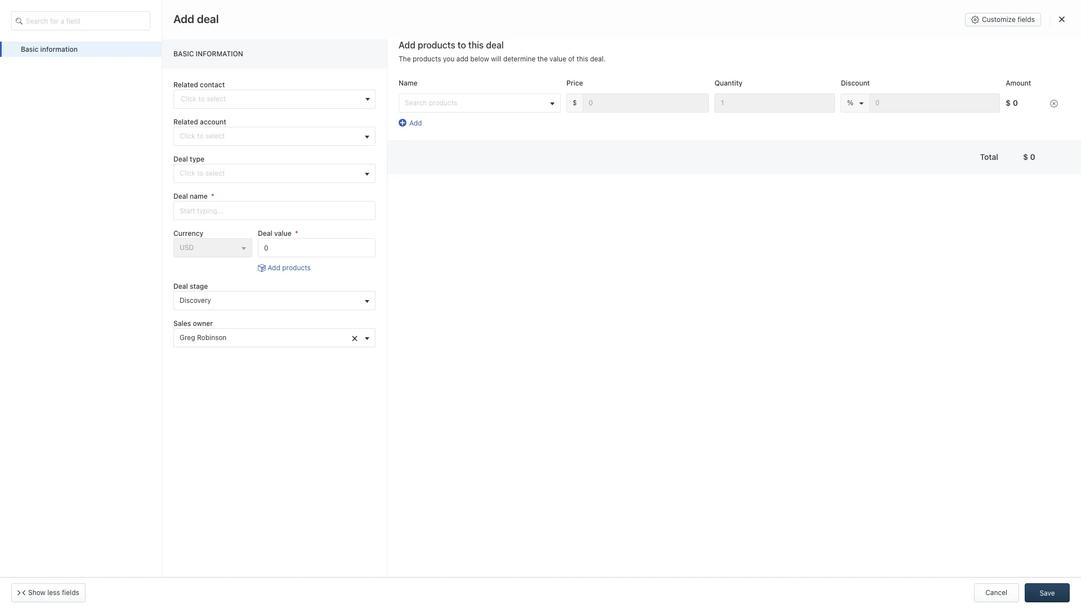 Task type: locate. For each thing, give the bounding box(es) containing it.
(sample) up the closes
[[269, 235, 298, 244]]

0 horizontal spatial deal
[[301, 163, 315, 172]]

in right bring
[[233, 98, 239, 106]]

2 select from the top
[[206, 169, 225, 178]]

all deal owners
[[291, 163, 340, 172]]

1 sales from the left
[[677, 98, 694, 106]]

deal stage
[[174, 282, 208, 290]]

0 horizontal spatial team
[[407, 98, 424, 106]]

save button
[[1025, 584, 1070, 603]]

products for add products
[[282, 264, 311, 272]]

container_wx8msf4aqz5i3rn1 image for settings
[[891, 136, 899, 144]]

search
[[405, 98, 427, 107]]

acme inc (sample) up 100
[[237, 235, 298, 244]]

add up search field
[[1042, 135, 1055, 144]]

sequence
[[696, 98, 728, 106]]

Search for a field text field
[[11, 11, 150, 30]]

-- number field
[[583, 93, 709, 113], [715, 93, 836, 113], [870, 93, 1001, 113]]

1 vertical spatial fields
[[62, 589, 79, 597]]

import deals button
[[940, 130, 1002, 149]]

value left of
[[550, 55, 567, 63]]

o
[[215, 137, 221, 146]]

information down search for a field text field
[[40, 45, 78, 54]]

to up add
[[458, 40, 466, 50]]

2 vertical spatial container_wx8msf4aqz5i3rn1 image
[[240, 289, 248, 297]]

$
[[1006, 98, 1011, 107], [573, 98, 577, 107], [1024, 152, 1029, 162], [237, 251, 243, 261]]

this right of
[[577, 55, 589, 63]]

* for deal name *
[[211, 192, 215, 201]]

0 horizontal spatial basic information
[[21, 45, 78, 54]]

1 related from the top
[[174, 80, 198, 89]]

fields
[[1018, 15, 1036, 24], [62, 589, 79, 597]]

1 horizontal spatial sales
[[841, 98, 858, 106]]

to inside add products to this deal the products you add below will determine the value of this deal.
[[458, 40, 466, 50]]

0
[[1013, 98, 1019, 107], [1031, 152, 1036, 162]]

this
[[469, 40, 484, 50], [577, 55, 589, 63]]

leads right website
[[268, 98, 285, 106]]

2 click to select button from the top
[[174, 164, 376, 183]]

fields right less on the bottom left of the page
[[62, 589, 79, 597]]

team
[[407, 98, 424, 106], [563, 98, 579, 106]]

name
[[399, 79, 418, 87]]

2 horizontal spatial deal
[[1057, 135, 1070, 144]]

acme
[[237, 235, 256, 244], [237, 271, 255, 280]]

add down the closes
[[268, 264, 280, 272]]

2 leads from the left
[[519, 98, 536, 106]]

container_wx8msf4aqz5i3rn1 image inside "settings" popup button
[[891, 136, 899, 144]]

1 horizontal spatial deal
[[486, 40, 504, 50]]

1 click to select from the top
[[180, 132, 225, 140]]

owner
[[193, 319, 213, 328]]

basic information up the contact
[[174, 49, 243, 58]]

all deal owners button
[[271, 158, 347, 177]]

deal type
[[174, 155, 204, 163]]

related
[[174, 80, 198, 89], [174, 118, 198, 126]]

container_wx8msf4aqz5i3rn1 image left the settings
[[891, 136, 899, 144]]

-
[[155, 271, 158, 279]]

value inside add products to this deal the products you add below will determine the value of this deal.
[[550, 55, 567, 63]]

in inside bring in website leads link
[[233, 98, 239, 106]]

2 sales from the left
[[841, 98, 858, 106]]

deal left name
[[174, 192, 188, 201]]

inc up 1 note
[[257, 271, 267, 280]]

stage
[[190, 282, 208, 290]]

2 vertical spatial deal
[[301, 163, 315, 172]]

will
[[491, 55, 502, 63]]

to right route
[[538, 98, 545, 106]]

0 horizontal spatial this
[[469, 40, 484, 50]]

0 vertical spatial related
[[174, 80, 198, 89]]

invite your team
[[371, 98, 424, 106]]

0 horizontal spatial -- number field
[[583, 93, 709, 113]]

deal
[[486, 40, 504, 50], [1057, 135, 1070, 144], [301, 163, 315, 172]]

0 vertical spatial container_wx8msf4aqz5i3rn1 image
[[891, 136, 899, 144]]

you
[[443, 55, 455, 63]]

add down search
[[410, 119, 422, 127]]

value
[[550, 55, 567, 63], [274, 229, 292, 238]]

1 vertical spatial this
[[577, 55, 589, 63]]

settings button
[[885, 130, 934, 149]]

deal right "all"
[[301, 163, 315, 172]]

select down the account
[[206, 132, 225, 140]]

click to select button for related account
[[174, 127, 376, 146]]

type
[[190, 155, 204, 163]]

container_wx8msf4aqz5i3rn1 image
[[891, 136, 899, 144], [205, 164, 213, 172], [240, 289, 248, 297]]

acme inc (sample) link
[[237, 235, 298, 245], [237, 271, 296, 280]]

1 vertical spatial in
[[233, 98, 239, 106]]

information up the contact
[[196, 49, 243, 58]]

basic down 'search' image
[[21, 45, 38, 54]]

acme inc (sample) link up note
[[237, 271, 296, 280]]

click
[[180, 132, 195, 140], [180, 169, 195, 178]]

0 vertical spatial 0
[[1013, 98, 1019, 107]]

Start typing... text field
[[174, 201, 376, 220]]

products right search
[[429, 98, 458, 107]]

1 vertical spatial acme inc (sample)
[[237, 271, 296, 280]]

team down name
[[407, 98, 424, 106]]

2 vertical spatial in
[[301, 251, 307, 260]]

to
[[458, 40, 466, 50], [538, 98, 545, 106], [197, 132, 204, 140], [197, 169, 204, 178]]

value up the closes
[[274, 229, 292, 238]]

container_wx8msf4aqz5i3rn1 image inside 1 filter applied button
[[205, 164, 213, 172]]

0 horizontal spatial your
[[391, 98, 405, 106]]

1 horizontal spatial -- number field
[[715, 93, 836, 113]]

0 vertical spatial deal
[[486, 40, 504, 50]]

2 team from the left
[[563, 98, 579, 106]]

click to select
[[180, 132, 225, 140], [180, 169, 225, 178]]

determine
[[504, 55, 536, 63]]

1 vertical spatial *
[[295, 229, 298, 238]]

1 for 1 filter applied
[[217, 163, 220, 172]]

click down deal type
[[180, 169, 195, 178]]

1 team from the left
[[407, 98, 424, 106]]

0 vertical spatial value
[[550, 55, 567, 63]]

1 acme from the top
[[237, 235, 256, 244]]

cancel button
[[974, 584, 1020, 603]]

add for add products
[[268, 264, 280, 272]]

plan
[[177, 271, 190, 279]]

add products to this deal the products you add below will determine the value of this deal.
[[399, 40, 606, 63]]

related up more...
[[174, 118, 198, 126]]

2 acme inc (sample) link from the top
[[237, 271, 296, 280]]

products up you
[[418, 40, 456, 50]]

your right invite
[[391, 98, 405, 106]]

deal value *
[[258, 229, 298, 238]]

in
[[818, 33, 823, 40], [233, 98, 239, 106], [301, 251, 307, 260]]

create
[[654, 98, 675, 106]]

phone element
[[7, 560, 29, 583]]

(sample)
[[269, 235, 298, 244], [220, 271, 248, 279], [268, 271, 296, 280]]

None search field
[[11, 11, 150, 30]]

0 vertical spatial $ 0
[[1006, 98, 1019, 107]]

less
[[47, 589, 60, 597]]

1 horizontal spatial in
[[301, 251, 307, 260]]

1 vertical spatial click
[[180, 169, 195, 178]]

0 horizontal spatial basic
[[21, 45, 38, 54]]

dialog containing add deal
[[0, 0, 1082, 608]]

1 horizontal spatial container_wx8msf4aqz5i3rn1 image
[[240, 289, 248, 297]]

click down related account
[[180, 132, 195, 140]]

100
[[245, 251, 261, 261]]

discovery
[[180, 296, 211, 305]]

your down the
[[547, 98, 561, 106]]

1 horizontal spatial your
[[547, 98, 561, 106]]

0 vertical spatial acme
[[237, 235, 256, 244]]

1 horizontal spatial value
[[550, 55, 567, 63]]

basic information
[[21, 45, 78, 54], [174, 49, 243, 58]]

container_wx8msf4aqz5i3rn1 image left 1 note
[[240, 289, 248, 297]]

click to select down type on the left of page
[[180, 169, 225, 178]]

Search your CRM... text field
[[50, 28, 162, 47]]

(sample) down $ 100
[[220, 271, 248, 279]]

add for add products to this deal the products you add below will determine the value of this deal.
[[399, 40, 416, 50]]

deal for deal name *
[[174, 192, 188, 201]]

deal
[[197, 12, 219, 25]]

21
[[825, 33, 832, 40]]

0 vertical spatial click to select
[[180, 132, 225, 140]]

1 horizontal spatial basic information
[[174, 49, 243, 58]]

1 vertical spatial click to select
[[180, 169, 225, 178]]

2 click from the top
[[180, 169, 195, 178]]

sales right create
[[677, 98, 694, 106]]

1 vertical spatial deal
[[1057, 135, 1070, 144]]

acme down $ 100
[[237, 271, 255, 280]]

2 click to select from the top
[[180, 169, 225, 178]]

0 vertical spatial acme inc (sample)
[[237, 235, 298, 244]]

×
[[352, 331, 358, 344]]

add for add deal
[[1042, 135, 1055, 144]]

0 horizontal spatial sales
[[677, 98, 694, 106]]

0 vertical spatial *
[[211, 192, 215, 201]]

deal up search field
[[1057, 135, 1070, 144]]

deal left type on the left of page
[[174, 155, 188, 163]]

your right up
[[825, 98, 839, 106]]

0 horizontal spatial 1
[[217, 163, 220, 172]]

0 horizontal spatial fields
[[62, 589, 79, 597]]

(sample) down the closes
[[268, 271, 296, 280]]

fields right customize
[[1018, 15, 1036, 24]]

1 left note
[[251, 288, 254, 297]]

1 horizontal spatial leads
[[519, 98, 536, 106]]

0 vertical spatial select
[[206, 132, 225, 140]]

2 acme from the top
[[237, 271, 255, 280]]

1 vertical spatial value
[[274, 229, 292, 238]]

close image
[[1060, 16, 1065, 23]]

create sales sequence
[[654, 98, 728, 106]]

0 down add deal button
[[1031, 152, 1036, 162]]

1 horizontal spatial fields
[[1018, 15, 1036, 24]]

click to select down related account
[[180, 132, 225, 140]]

0 horizontal spatial 0
[[1013, 98, 1019, 107]]

in left the 21
[[818, 33, 823, 40]]

13
[[163, 137, 170, 145]]

2 related from the top
[[174, 118, 198, 126]]

related left the contact
[[174, 80, 198, 89]]

deal up will
[[486, 40, 504, 50]]

add inside add products to this deal the products you add below will determine the value of this deal.
[[399, 40, 416, 50]]

information inside 'link'
[[40, 45, 78, 54]]

2 inc from the top
[[257, 271, 267, 280]]

crm - gold plan monthly (sample) button
[[48, 230, 248, 307]]

1 your from the left
[[391, 98, 405, 106]]

* up closes in nov
[[295, 229, 298, 238]]

0 vertical spatial click to select button
[[174, 127, 376, 146]]

invite your team link
[[328, 88, 444, 116]]

1 vertical spatial acme
[[237, 271, 255, 280]]

1 click from the top
[[180, 132, 195, 140]]

2 horizontal spatial container_wx8msf4aqz5i3rn1 image
[[891, 136, 899, 144]]

0 vertical spatial inc
[[257, 235, 267, 244]]

dialog
[[0, 0, 1082, 608]]

0 vertical spatial acme inc (sample) link
[[237, 235, 298, 245]]

1 vertical spatial related
[[174, 118, 198, 126]]

3 your from the left
[[825, 98, 839, 106]]

usd
[[180, 244, 194, 252]]

add for add
[[410, 119, 422, 127]]

0 horizontal spatial value
[[274, 229, 292, 238]]

fields inside button
[[1018, 15, 1036, 24]]

1 vertical spatial $ 0
[[1024, 152, 1036, 162]]

acme inc (sample) link up 100
[[237, 235, 298, 245]]

0 horizontal spatial leads
[[268, 98, 285, 106]]

1 horizontal spatial team
[[563, 98, 579, 106]]

2 your from the left
[[547, 98, 561, 106]]

1 vertical spatial acme inc (sample) link
[[237, 271, 296, 280]]

amount
[[1006, 79, 1032, 87]]

$ down price
[[573, 98, 577, 107]]

0 down amount
[[1013, 98, 1019, 107]]

to inside 'link'
[[538, 98, 545, 106]]

team down price
[[563, 98, 579, 106]]

add up the
[[399, 40, 416, 50]]

1 vertical spatial select
[[206, 169, 225, 178]]

select up name
[[206, 169, 225, 178]]

$ 0 down add deal button
[[1024, 152, 1036, 162]]

1 select from the top
[[206, 132, 225, 140]]

1 inside button
[[217, 163, 220, 172]]

discount
[[841, 79, 870, 87]]

note
[[257, 288, 271, 297]]

send email image
[[970, 32, 978, 42]]

1 vertical spatial inc
[[257, 271, 267, 280]]

total
[[981, 152, 999, 162]]

sales inside 'link'
[[677, 98, 694, 106]]

basic down add
[[174, 49, 194, 58]]

add inside button
[[1042, 135, 1055, 144]]

0 horizontal spatial information
[[40, 45, 78, 54]]

1 click to select button from the top
[[174, 127, 376, 146]]

click to select button for deal type
[[174, 164, 376, 183]]

0 vertical spatial click
[[180, 132, 195, 140]]

inc
[[257, 235, 267, 244], [257, 271, 267, 280]]

0 horizontal spatial *
[[211, 192, 215, 201]]

1 vertical spatial 1
[[251, 288, 254, 297]]

1 filter applied
[[217, 163, 263, 172]]

0 horizontal spatial container_wx8msf4aqz5i3rn1 image
[[205, 164, 213, 172]]

basic information inside 'link'
[[21, 45, 78, 54]]

products down closes in nov
[[282, 264, 311, 272]]

container_wx8msf4aqz5i3rn1 image left filter on the top of the page
[[205, 164, 213, 172]]

0 vertical spatial 1
[[217, 163, 220, 172]]

1 horizontal spatial 1
[[251, 288, 254, 297]]

the
[[538, 55, 548, 63]]

products inside button
[[429, 98, 458, 107]]

acme up $ 100
[[237, 235, 256, 244]]

2 horizontal spatial -- number field
[[870, 93, 1001, 113]]

1 horizontal spatial *
[[295, 229, 298, 238]]

this up below on the top of page
[[469, 40, 484, 50]]

select
[[206, 132, 225, 140], [206, 169, 225, 178]]

acme inc (sample) up note
[[237, 271, 296, 280]]

deal down start typing... text field
[[258, 229, 273, 238]]

deal for add deal
[[1057, 135, 1070, 144]]

products for add products to this deal the products you add below will determine the value of this deal.
[[418, 40, 456, 50]]

leads right route
[[519, 98, 536, 106]]

click to select button up "all"
[[174, 127, 376, 146]]

discovery button
[[174, 291, 376, 310]]

closes in nov
[[278, 251, 321, 260]]

click to select button up qualification
[[174, 164, 376, 183]]

1 horizontal spatial $ 0
[[1024, 152, 1036, 162]]

2 horizontal spatial your
[[825, 98, 839, 106]]

add
[[399, 40, 416, 50], [410, 119, 422, 127], [1042, 135, 1055, 144], [268, 264, 280, 272]]

%
[[848, 98, 854, 107]]

* right name
[[211, 192, 215, 201]]

1 acme inc (sample) from the top
[[237, 235, 298, 244]]

deal down the "plan"
[[174, 282, 188, 290]]

0 vertical spatial this
[[469, 40, 484, 50]]

0 horizontal spatial $ 0
[[1006, 98, 1019, 107]]

in left nov
[[301, 251, 307, 260]]

sales owner
[[174, 319, 213, 328]]

1 vertical spatial container_wx8msf4aqz5i3rn1 image
[[205, 164, 213, 172]]

0 horizontal spatial in
[[233, 98, 239, 106]]

1 horizontal spatial 0
[[1031, 152, 1036, 162]]

0 vertical spatial in
[[818, 33, 823, 40]]

inc up 100
[[257, 235, 267, 244]]

set
[[802, 98, 813, 106]]

0 vertical spatial fields
[[1018, 15, 1036, 24]]

$ down add deal button
[[1024, 152, 1029, 162]]

1 left filter on the top of the page
[[217, 163, 220, 172]]

sales down discount
[[841, 98, 858, 106]]

add deal
[[174, 12, 219, 25]]

1 vertical spatial click to select button
[[174, 164, 376, 183]]

basic information down 'search' image
[[21, 45, 78, 54]]

invite
[[371, 98, 389, 106]]

$ 0 down amount
[[1006, 98, 1019, 107]]



Task type: describe. For each thing, give the bounding box(es) containing it.
click for deal
[[180, 169, 195, 178]]

bring in website leads link
[[171, 88, 317, 116]]

route leads to your team
[[498, 98, 579, 106]]

import
[[955, 135, 977, 144]]

1 horizontal spatial basic
[[174, 49, 194, 58]]

freshworks switcher image
[[12, 591, 24, 602]]

1 filter applied button
[[197, 158, 271, 177]]

basic inside 'link'
[[21, 45, 38, 54]]

(sample) inside crm - gold plan monthly (sample) button
[[220, 271, 248, 279]]

to left ⌘
[[197, 132, 204, 140]]

account
[[200, 118, 226, 126]]

team inside the invite your team link
[[407, 98, 424, 106]]

pipeline
[[860, 98, 886, 106]]

deal for deal type
[[174, 155, 188, 163]]

route leads to your team link
[[455, 88, 600, 116]]

related contact
[[174, 80, 225, 89]]

% button
[[848, 98, 864, 107]]

show
[[28, 589, 46, 597]]

website
[[240, 98, 266, 106]]

$ 100
[[237, 251, 261, 261]]

in for closes in nov
[[301, 251, 307, 260]]

add deal button
[[1027, 130, 1076, 149]]

1 horizontal spatial information
[[196, 49, 243, 58]]

import deals
[[955, 135, 996, 144]]

13 more... button
[[147, 134, 202, 149]]

qualification
[[236, 191, 290, 201]]

ends
[[802, 33, 816, 40]]

select for deal type
[[206, 169, 225, 178]]

currency
[[174, 229, 204, 238]]

1 inc from the top
[[257, 235, 267, 244]]

2 acme inc (sample) from the top
[[237, 271, 296, 280]]

forecasting
[[970, 164, 1008, 172]]

import deals group
[[940, 130, 1021, 149]]

Search field
[[1021, 158, 1077, 177]]

add
[[457, 55, 469, 63]]

3 -- number field from the left
[[870, 93, 1001, 113]]

1 vertical spatial 0
[[1031, 152, 1036, 162]]

container_wx8msf4aqz5i3rn1 image for 1
[[240, 289, 248, 297]]

show less fields button
[[11, 584, 86, 603]]

of
[[569, 55, 575, 63]]

sales
[[174, 319, 191, 328]]

click to select for type
[[180, 169, 225, 178]]

deal for deal stage
[[174, 282, 188, 290]]

click for related
[[180, 132, 195, 140]]

related account
[[174, 118, 226, 126]]

select for related account
[[206, 132, 225, 140]]

cancel
[[986, 589, 1008, 597]]

search products
[[405, 98, 458, 107]]

greg robinson
[[180, 333, 227, 342]]

filter
[[222, 163, 238, 172]]

trial
[[789, 33, 800, 40]]

deal inside add products to this deal the products you add below will determine the value of this deal.
[[486, 40, 504, 50]]

2 horizontal spatial in
[[818, 33, 823, 40]]

1 for 1 note
[[251, 288, 254, 297]]

set up your sales pipeline link
[[759, 88, 906, 116]]

greg
[[180, 333, 195, 342]]

related for related account
[[174, 118, 198, 126]]

deals
[[979, 135, 996, 144]]

bring in website leads
[[214, 98, 285, 106]]

and
[[956, 164, 968, 172]]

customize fields
[[983, 15, 1036, 24]]

explore
[[869, 32, 893, 41]]

in for bring in website leads
[[233, 98, 239, 106]]

search products button
[[399, 93, 561, 113]]

your
[[774, 33, 787, 40]]

* for deal value *
[[295, 229, 298, 238]]

⌘
[[207, 137, 213, 146]]

1 horizontal spatial this
[[577, 55, 589, 63]]

settings
[[902, 135, 929, 144]]

team inside route leads to your team 'link'
[[563, 98, 579, 106]]

⌘ o
[[207, 137, 221, 146]]

applied
[[239, 163, 263, 172]]

Enter value number field
[[258, 239, 376, 258]]

products left you
[[413, 55, 441, 63]]

show less fields
[[28, 589, 79, 597]]

1 acme inc (sample) link from the top
[[237, 235, 298, 245]]

name
[[190, 192, 208, 201]]

fields inside button
[[62, 589, 79, 597]]

contact
[[200, 80, 225, 89]]

related for related contact
[[174, 80, 198, 89]]

add deal
[[1042, 135, 1070, 144]]

quotas
[[931, 164, 954, 172]]

$ down amount
[[1006, 98, 1011, 107]]

1 note
[[251, 288, 271, 297]]

bring
[[214, 98, 231, 106]]

usd button
[[174, 239, 252, 258]]

13 more...
[[163, 137, 195, 145]]

robinson
[[197, 333, 227, 342]]

to down type on the left of page
[[197, 169, 204, 178]]

up
[[815, 98, 823, 106]]

deal name *
[[174, 192, 215, 201]]

add products link
[[258, 263, 311, 273]]

add products
[[268, 264, 311, 272]]

deal for deal value *
[[258, 229, 273, 238]]

$ left 100
[[237, 251, 243, 261]]

gold
[[160, 271, 175, 279]]

nov
[[308, 251, 321, 260]]

Click to select search field
[[174, 90, 376, 109]]

2 -- number field from the left
[[715, 93, 836, 113]]

the
[[399, 55, 411, 63]]

explore plans link
[[863, 30, 919, 44]]

leads inside 'link'
[[519, 98, 536, 106]]

quotas and forecasting
[[931, 164, 1008, 172]]

days
[[834, 33, 847, 40]]

customize
[[983, 15, 1016, 24]]

plans
[[895, 32, 913, 41]]

your inside 'link'
[[547, 98, 561, 106]]

customize fields button
[[966, 13, 1042, 26]]

products for search products
[[429, 98, 458, 107]]

quantity
[[715, 79, 743, 87]]

click to select for account
[[180, 132, 225, 140]]

price
[[567, 79, 583, 87]]

1 leads from the left
[[268, 98, 285, 106]]

quotas and forecasting link
[[920, 158, 1020, 177]]

crm - gold plan monthly (sample)
[[138, 271, 248, 279]]

deal for all deal owners
[[301, 163, 315, 172]]

1 -- number field from the left
[[583, 93, 709, 113]]

monthly
[[192, 271, 218, 279]]

owners
[[316, 163, 340, 172]]

more...
[[172, 137, 195, 145]]

search image
[[16, 16, 27, 26]]

route
[[498, 98, 517, 106]]

your trial ends in 21 days
[[774, 33, 847, 40]]

basic information link
[[0, 42, 162, 57]]

closes
[[278, 251, 299, 260]]



Task type: vqa. For each thing, say whether or not it's contained in the screenshot.
meeting Button on the right of the page
no



